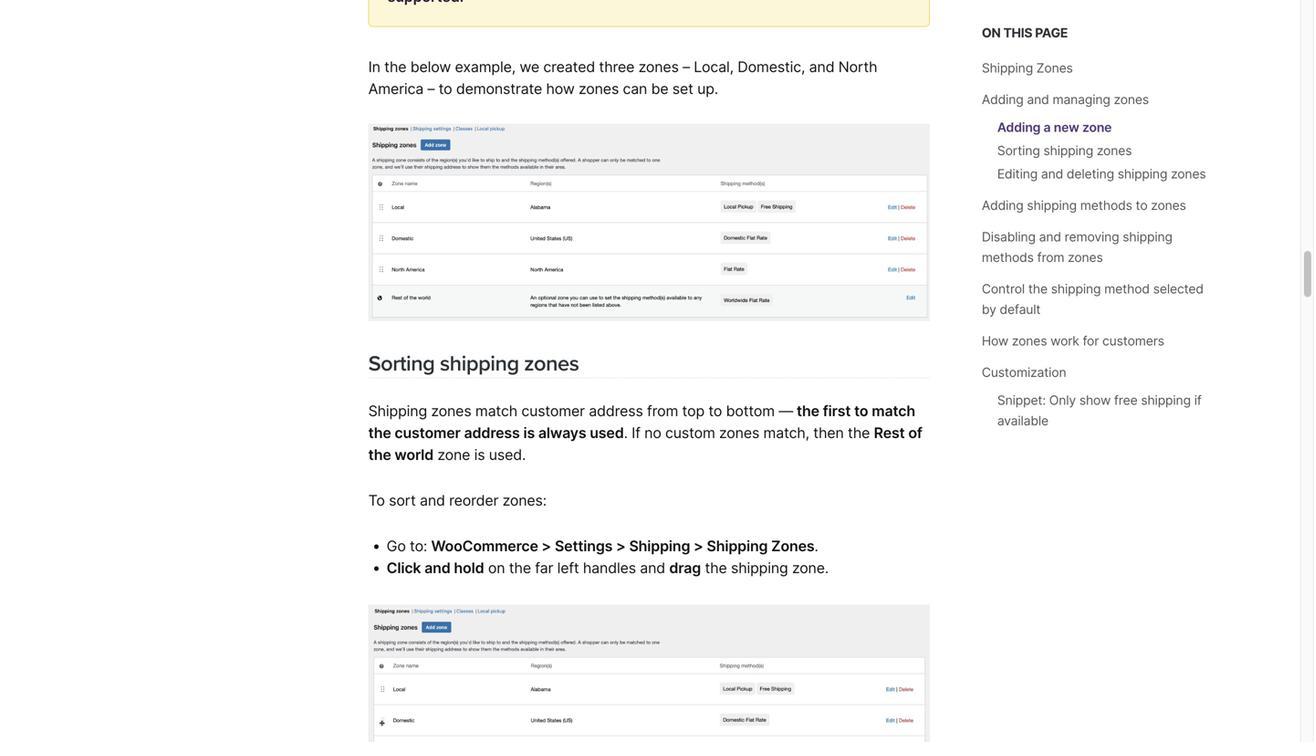Task type: vqa. For each thing, say whether or not it's contained in the screenshot.
Service navigation menu element
no



Task type: describe. For each thing, give the bounding box(es) containing it.
first
[[823, 402, 851, 420]]

in
[[368, 58, 381, 76]]

customization link
[[982, 365, 1067, 380]]

three
[[599, 58, 635, 76]]

page
[[1035, 25, 1068, 41]]

shipping inside snippet: only show free shipping if available
[[1141, 393, 1191, 408]]

the inside control the shipping method selected by default
[[1029, 281, 1048, 297]]

and inside the adding a new zone sorting shipping zones editing and deleting shipping zones
[[1041, 166, 1064, 182]]

example,
[[455, 58, 516, 76]]

work
[[1051, 333, 1080, 349]]

0 vertical spatial methods
[[1081, 198, 1133, 213]]

disabling and removing shipping methods from zones link
[[982, 229, 1173, 265]]

a
[[1044, 120, 1051, 135]]

available
[[998, 413, 1049, 429]]

free
[[1115, 393, 1138, 408]]

—
[[779, 402, 793, 420]]

customers
[[1103, 333, 1165, 349]]

zones inside the disabling and removing shipping methods from zones
[[1068, 250, 1103, 265]]

and up a
[[1027, 92, 1049, 107]]

2 > from the left
[[616, 537, 626, 555]]

zone.
[[792, 559, 829, 577]]

the first to match the customer address is always used
[[368, 402, 916, 442]]

deleting
[[1067, 166, 1115, 182]]

methods inside the disabling and removing shipping methods from zones
[[982, 250, 1034, 265]]

sorting shipping zones
[[368, 351, 579, 377]]

and inside the disabling and removing shipping methods from zones
[[1039, 229, 1062, 245]]

far
[[535, 559, 553, 577]]

go to: woocommerce > settings > shipping > shipping zones . click and hold on the far left handles and drag the shipping zone.
[[387, 537, 829, 577]]

0 vertical spatial sorting shipping zones link
[[998, 143, 1132, 158]]

show
[[1080, 393, 1111, 408]]

left
[[557, 559, 579, 577]]

to right top at the bottom right of the page
[[709, 402, 722, 420]]

the inside in the below example, we created three zones – local, domestic, and north america – to demonstrate how zones can be set up.
[[384, 58, 407, 76]]

snippet: only show free shipping if available link
[[998, 393, 1202, 429]]

1 vertical spatial sorting
[[368, 351, 435, 377]]

then
[[814, 424, 844, 442]]

woocommerce
[[431, 537, 538, 555]]

zones match,
[[719, 424, 810, 442]]

adding a new zone sorting shipping zones editing and deleting shipping zones
[[998, 120, 1206, 182]]

how
[[982, 333, 1009, 349]]

snippet: only
[[998, 393, 1076, 408]]

customization
[[982, 365, 1067, 380]]

and inside in the below example, we created three zones – local, domestic, and north america – to demonstrate how zones can be set up.
[[809, 58, 835, 76]]

zones:
[[503, 492, 547, 509]]

shipping zones
[[982, 60, 1073, 76]]

to:
[[410, 537, 427, 555]]

to down editing and deleting shipping zones link on the top right of page
[[1136, 198, 1148, 213]]

the right then
[[848, 424, 870, 442]]

how
[[546, 80, 575, 98]]

control the shipping method selected by default link
[[982, 281, 1204, 317]]

adding shipping methods to zones link
[[982, 198, 1187, 213]]

by
[[982, 302, 997, 317]]

to sort and reorder zones:
[[368, 492, 547, 509]]

1 vertical spatial sorting shipping zones link
[[368, 351, 579, 377]]

adding a new zone link
[[998, 120, 1112, 135]]

disabling and removing shipping methods from zones
[[982, 229, 1173, 265]]

no
[[645, 424, 662, 442]]

1 vertical spatial zone
[[438, 446, 470, 464]]

set
[[673, 80, 694, 98]]

if
[[632, 424, 641, 442]]

default
[[1000, 302, 1041, 317]]

adding and managing zones link
[[982, 92, 1149, 107]]

shipping down new
[[1044, 143, 1094, 158]]

adding for adding and managing zones
[[982, 92, 1024, 107]]

custom
[[665, 424, 715, 442]]

. if no custom zones match, then the
[[624, 424, 874, 442]]

of
[[909, 424, 923, 442]]

shipping down editing
[[1027, 198, 1077, 213]]

1 match from the left
[[475, 402, 518, 420]]

we
[[520, 58, 540, 76]]

go
[[387, 537, 406, 555]]

america
[[368, 80, 424, 98]]

for
[[1083, 333, 1099, 349]]

world
[[395, 446, 434, 464]]

demonstrate
[[456, 80, 542, 98]]

if
[[1195, 393, 1202, 408]]

click
[[387, 559, 421, 577]]

control the shipping method selected by default
[[982, 281, 1204, 317]]

be
[[651, 80, 669, 98]]

top
[[682, 402, 705, 420]]

to inside in the below example, we created three zones – local, domestic, and north america – to demonstrate how zones can be set up.
[[439, 80, 452, 98]]

how zones work for customers link
[[982, 333, 1165, 349]]

drag
[[669, 559, 701, 577]]

match inside 'the first to match the customer address is always used'
[[872, 402, 916, 420]]

used.
[[489, 446, 526, 464]]

shipping up zone is used.
[[440, 351, 519, 377]]

this
[[1004, 25, 1033, 41]]

1 horizontal spatial address
[[589, 402, 643, 420]]



Task type: locate. For each thing, give the bounding box(es) containing it.
removing
[[1065, 229, 1120, 245]]

and left north
[[809, 58, 835, 76]]

to down 'below'
[[439, 80, 452, 98]]

adding
[[982, 92, 1024, 107], [998, 120, 1041, 135], [982, 198, 1024, 213]]

customer inside 'the first to match the customer address is always used'
[[395, 424, 461, 442]]

> up drag on the bottom of page
[[694, 537, 704, 555]]

1 vertical spatial methods
[[982, 250, 1034, 265]]

below
[[411, 58, 451, 76]]

customer up the world
[[395, 424, 461, 442]]

zone inside the adding a new zone sorting shipping zones editing and deleting shipping zones
[[1083, 120, 1112, 135]]

is left used.
[[474, 446, 485, 464]]

up.
[[697, 80, 718, 98]]

0 vertical spatial –
[[683, 58, 690, 76]]

can
[[623, 80, 647, 98]]

1 horizontal spatial zones
[[1037, 60, 1073, 76]]

1 horizontal spatial sorting
[[998, 143, 1040, 158]]

shipping inside go to: woocommerce > settings > shipping > shipping zones . click and hold on the far left handles and drag the shipping zone.
[[731, 559, 788, 577]]

shipping
[[982, 60, 1033, 76], [368, 402, 427, 420], [629, 537, 690, 555], [707, 537, 768, 555]]

zones up zone.
[[772, 537, 815, 555]]

created
[[543, 58, 595, 76]]

zone
[[1083, 120, 1112, 135], [438, 446, 470, 464]]

zones
[[639, 58, 679, 76], [579, 80, 619, 98], [1114, 92, 1149, 107], [1097, 143, 1132, 158], [1171, 166, 1206, 182], [1151, 198, 1187, 213], [1068, 250, 1103, 265], [1012, 333, 1047, 349], [524, 351, 579, 377], [431, 402, 471, 420]]

address up zone is used.
[[464, 424, 520, 442]]

rest of the world
[[368, 424, 923, 464]]

. left if
[[624, 424, 628, 442]]

adding up disabling
[[982, 198, 1024, 213]]

methods
[[1081, 198, 1133, 213], [982, 250, 1034, 265]]

adding for adding a new zone sorting shipping zones editing and deleting shipping zones
[[998, 120, 1041, 135]]

0 vertical spatial adding
[[982, 92, 1024, 107]]

on
[[488, 559, 505, 577]]

0 horizontal spatial from
[[647, 402, 678, 420]]

to right "first"
[[855, 402, 869, 420]]

bottom
[[726, 402, 775, 420]]

0 vertical spatial zone
[[1083, 120, 1112, 135]]

from for methods
[[1037, 250, 1065, 265]]

1 horizontal spatial is
[[523, 424, 535, 442]]

the right the on
[[509, 559, 531, 577]]

the
[[384, 58, 407, 76], [1029, 281, 1048, 297], [797, 402, 820, 420], [368, 424, 391, 442], [848, 424, 870, 442], [368, 446, 391, 464], [509, 559, 531, 577], [705, 559, 727, 577]]

address inside 'the first to match the customer address is always used'
[[464, 424, 520, 442]]

– down 'below'
[[428, 80, 435, 98]]

always
[[538, 424, 586, 442]]

1 horizontal spatial customer
[[522, 402, 585, 420]]

0 vertical spatial sorting
[[998, 143, 1040, 158]]

2 horizontal spatial >
[[694, 537, 704, 555]]

1 horizontal spatial sorting shipping zones link
[[998, 143, 1132, 158]]

1 horizontal spatial .
[[815, 537, 819, 555]]

0 vertical spatial from
[[1037, 250, 1065, 265]]

match up the 'rest'
[[872, 402, 916, 420]]

shipping
[[1044, 143, 1094, 158], [1118, 166, 1168, 182], [1027, 198, 1077, 213], [1123, 229, 1173, 245], [1051, 281, 1101, 297], [440, 351, 519, 377], [1141, 393, 1191, 408], [731, 559, 788, 577]]

and right disabling
[[1039, 229, 1062, 245]]

sort
[[389, 492, 416, 509]]

.
[[624, 424, 628, 442], [815, 537, 819, 555]]

editing and deleting shipping zones link
[[998, 166, 1206, 182]]

3 > from the left
[[694, 537, 704, 555]]

0 horizontal spatial .
[[624, 424, 628, 442]]

0 horizontal spatial zones
[[772, 537, 815, 555]]

used
[[590, 424, 624, 442]]

0 horizontal spatial match
[[475, 402, 518, 420]]

and left drag on the bottom of page
[[640, 559, 665, 577]]

and right "sort" on the bottom left of page
[[420, 492, 445, 509]]

0 horizontal spatial customer
[[395, 424, 461, 442]]

– up set
[[683, 58, 690, 76]]

shipping up method selected
[[1123, 229, 1173, 245]]

the left the world
[[368, 446, 391, 464]]

zone is used.
[[434, 446, 526, 464]]

method selected
[[1105, 281, 1204, 297]]

adding inside the adding a new zone sorting shipping zones editing and deleting shipping zones
[[998, 120, 1041, 135]]

new
[[1054, 120, 1080, 135]]

0 horizontal spatial is
[[474, 446, 485, 464]]

from
[[1037, 250, 1065, 265], [647, 402, 678, 420]]

the up to
[[368, 424, 391, 442]]

1 horizontal spatial from
[[1037, 250, 1065, 265]]

snippet: only show free shipping if available
[[998, 393, 1202, 429]]

0 horizontal spatial sorting
[[368, 351, 435, 377]]

to
[[368, 492, 385, 509]]

how zones work for customers
[[982, 333, 1165, 349]]

0 vertical spatial customer
[[522, 402, 585, 420]]

and
[[809, 58, 835, 76], [1027, 92, 1049, 107], [1041, 166, 1064, 182], [1039, 229, 1062, 245], [420, 492, 445, 509], [425, 559, 451, 577], [640, 559, 665, 577]]

handles
[[583, 559, 636, 577]]

domestic,
[[738, 58, 805, 76]]

0 horizontal spatial –
[[428, 80, 435, 98]]

zones inside go to: woocommerce > settings > shipping > shipping zones . click and hold on the far left handles and drag the shipping zone.
[[772, 537, 815, 555]]

shipping right deleting
[[1118, 166, 1168, 182]]

1 horizontal spatial –
[[683, 58, 690, 76]]

zones
[[1037, 60, 1073, 76], [772, 537, 815, 555]]

1 vertical spatial .
[[815, 537, 819, 555]]

the right drag on the bottom of page
[[705, 559, 727, 577]]

0 vertical spatial .
[[624, 424, 628, 442]]

1 vertical spatial zones
[[772, 537, 815, 555]]

1 vertical spatial adding
[[998, 120, 1041, 135]]

2 vertical spatial adding
[[982, 198, 1024, 213]]

the inside rest of the world
[[368, 446, 391, 464]]

adding shipping methods to zones
[[982, 198, 1187, 213]]

0 vertical spatial address
[[589, 402, 643, 420]]

sorting
[[998, 143, 1040, 158], [368, 351, 435, 377]]

1 vertical spatial customer
[[395, 424, 461, 442]]

adding and managing zones
[[982, 92, 1149, 107]]

north
[[839, 58, 878, 76]]

address up used
[[589, 402, 643, 420]]

is
[[523, 424, 535, 442], [474, 446, 485, 464]]

0 vertical spatial is
[[523, 424, 535, 442]]

shipping inside the disabling and removing shipping methods from zones
[[1123, 229, 1173, 245]]

. inside go to: woocommerce > settings > shipping > shipping zones . click and hold on the far left handles and drag the shipping zone.
[[815, 537, 819, 555]]

editing
[[998, 166, 1038, 182]]

the right the in
[[384, 58, 407, 76]]

adding down shipping zones link at top right
[[982, 92, 1024, 107]]

1 vertical spatial address
[[464, 424, 520, 442]]

0 horizontal spatial methods
[[982, 250, 1034, 265]]

is up used.
[[523, 424, 535, 442]]

reorder
[[449, 492, 499, 509]]

0 vertical spatial zones
[[1037, 60, 1073, 76]]

the right "—"
[[797, 402, 820, 420]]

on this page
[[982, 25, 1068, 41]]

and down to:
[[425, 559, 451, 577]]

0 horizontal spatial address
[[464, 424, 520, 442]]

1 vertical spatial is
[[474, 446, 485, 464]]

address
[[589, 402, 643, 420], [464, 424, 520, 442]]

0 horizontal spatial >
[[542, 537, 551, 555]]

to inside 'the first to match the customer address is always used'
[[855, 402, 869, 420]]

match up used.
[[475, 402, 518, 420]]

settings
[[555, 537, 613, 555]]

disabling
[[982, 229, 1036, 245]]

the up default
[[1029, 281, 1048, 297]]

2 match from the left
[[872, 402, 916, 420]]

rest
[[874, 424, 905, 442]]

> up far
[[542, 537, 551, 555]]

from inside the disabling and removing shipping methods from zones
[[1037, 250, 1065, 265]]

and right editing
[[1041, 166, 1064, 182]]

1 horizontal spatial zone
[[1083, 120, 1112, 135]]

shipping left if
[[1141, 393, 1191, 408]]

customer
[[522, 402, 585, 420], [395, 424, 461, 442]]

–
[[683, 58, 690, 76], [428, 80, 435, 98]]

1 vertical spatial from
[[647, 402, 678, 420]]

. up zone.
[[815, 537, 819, 555]]

adding left a
[[998, 120, 1041, 135]]

shipping down disabling and removing shipping methods from zones link
[[1051, 281, 1101, 297]]

zones up adding and managing zones
[[1037, 60, 1073, 76]]

zone right the world
[[438, 446, 470, 464]]

1 horizontal spatial methods
[[1081, 198, 1133, 213]]

1 horizontal spatial match
[[872, 402, 916, 420]]

adding for adding shipping methods to zones
[[982, 198, 1024, 213]]

zone right new
[[1083, 120, 1112, 135]]

managing
[[1053, 92, 1111, 107]]

shipping zones link
[[982, 60, 1073, 76]]

>
[[542, 537, 551, 555], [616, 537, 626, 555], [694, 537, 704, 555]]

1 vertical spatial –
[[428, 80, 435, 98]]

shipping inside control the shipping method selected by default
[[1051, 281, 1101, 297]]

0 horizontal spatial zone
[[438, 446, 470, 464]]

0 horizontal spatial sorting shipping zones link
[[368, 351, 579, 377]]

match
[[475, 402, 518, 420], [872, 402, 916, 420]]

customer up the always
[[522, 402, 585, 420]]

1 horizontal spatial >
[[616, 537, 626, 555]]

methods down editing and deleting shipping zones link on the top right of page
[[1081, 198, 1133, 213]]

control
[[982, 281, 1025, 297]]

on
[[982, 25, 1001, 41]]

is inside 'the first to match the customer address is always used'
[[523, 424, 535, 442]]

sorting shipping zones link
[[998, 143, 1132, 158], [368, 351, 579, 377]]

shipping left zone.
[[731, 559, 788, 577]]

1 > from the left
[[542, 537, 551, 555]]

hold
[[454, 559, 484, 577]]

in the below example, we created three zones – local, domestic, and north america – to demonstrate how zones can be set up.
[[368, 58, 878, 98]]

from for address
[[647, 402, 678, 420]]

sorting inside the adding a new zone sorting shipping zones editing and deleting shipping zones
[[998, 143, 1040, 158]]

local,
[[694, 58, 734, 76]]

> up handles on the bottom left of page
[[616, 537, 626, 555]]

methods down disabling
[[982, 250, 1034, 265]]

shipping zones match customer address from top to bottom —
[[368, 402, 793, 420]]



